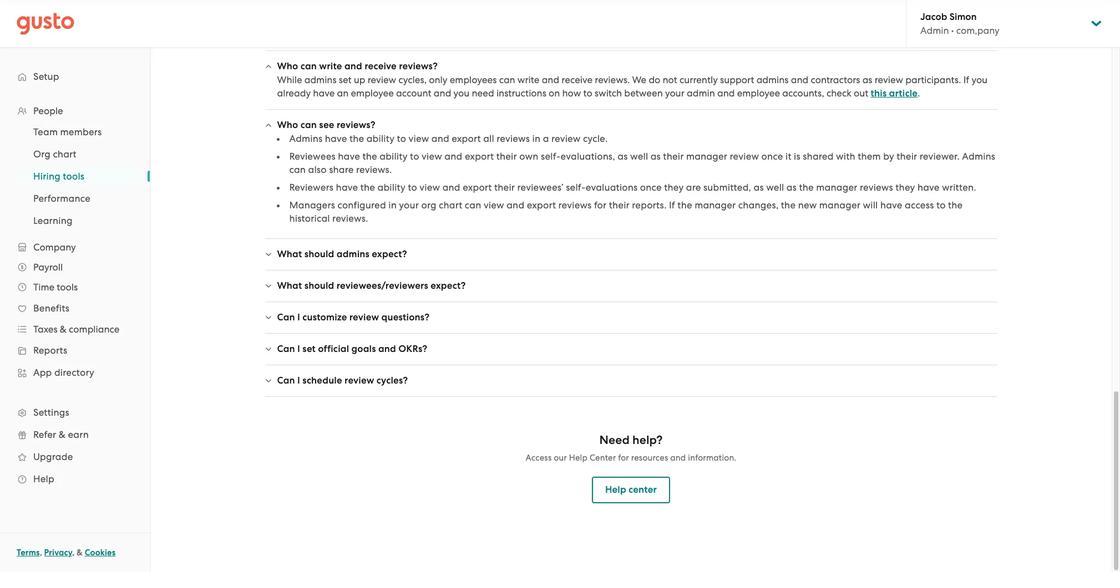 Task type: locate. For each thing, give the bounding box(es) containing it.
well up reviewers have the ability to view and export their reviewees' self-evaluations once they are submitted, as well as the manager reviews they have written.
[[631, 151, 649, 162]]

1 horizontal spatial with
[[837, 151, 856, 162]]

for down evaluations
[[594, 200, 607, 211]]

what
[[277, 249, 302, 260], [277, 280, 302, 292]]

1 vertical spatial for
[[619, 454, 629, 464]]

1 horizontal spatial your
[[666, 88, 685, 99]]

tools
[[63, 171, 85, 182], [57, 282, 78, 293]]

1 vertical spatial goals
[[434, 357, 458, 369]]

view for reviews
[[409, 133, 429, 144]]

employee
[[351, 88, 394, 99], [738, 88, 781, 99]]

1 vertical spatial you
[[454, 88, 470, 99]]

0 horizontal spatial in
[[389, 200, 397, 211]]

can down yes!
[[277, 375, 295, 387]]

access
[[526, 454, 552, 464]]

changes,
[[739, 200, 779, 211]]

export for reviews
[[452, 133, 481, 144]]

terms , privacy , & cookies
[[17, 548, 116, 558]]

what for what should reviewees/reviewers expect?
[[277, 280, 302, 292]]

reviews down reviewees'
[[559, 200, 592, 211]]

refer & earn link
[[11, 425, 139, 445]]

chart down team members
[[53, 149, 77, 160]]

have inside the "reviewees have the ability to view and export their own self-evaluations, as well as their manager review once it is shared with them by their reviewer. admins can also share reviews."
[[338, 151, 360, 162]]

review
[[368, 74, 396, 85], [875, 74, 904, 85], [552, 133, 581, 144], [730, 151, 760, 162], [350, 312, 379, 324], [345, 375, 374, 387]]

2 vertical spatial i
[[298, 375, 300, 387]]

participants.
[[906, 74, 962, 85]]

this article .
[[871, 88, 921, 99]]

1 horizontal spatial receive
[[562, 74, 593, 85]]

& left "cookies"
[[77, 548, 83, 558]]

write inside while admins set up review cycles, only employees can write and receive reviews. we do not currently support admins and contractors as review participants. if you already have an employee account and you need instructions on how to switch between your admin and employee accounts, check out
[[518, 74, 540, 85]]

& left earn
[[59, 430, 66, 441]]

employee down up
[[351, 88, 394, 99]]

& right taxes
[[60, 324, 67, 335]]

well up changes,
[[767, 182, 785, 193]]

reports
[[33, 345, 67, 356]]

0 horizontal spatial help
[[33, 474, 54, 485]]

admins up what should reviewees/reviewers expect?
[[337, 249, 370, 260]]

can i customize review questions?
[[277, 312, 430, 324]]

1 vertical spatial reviews.
[[356, 164, 392, 175]]

help
[[569, 454, 588, 464], [33, 474, 54, 485], [606, 485, 627, 496]]

1 vertical spatial ability
[[380, 151, 408, 162]]

0 horizontal spatial receive
[[365, 61, 397, 72]]

1 vertical spatial self-
[[566, 182, 586, 193]]

self- down evaluations,
[[566, 182, 586, 193]]

them
[[858, 151, 881, 162], [523, 357, 546, 369]]

payroll button
[[11, 258, 139, 278]]

review up this article link
[[875, 74, 904, 85]]

1 vertical spatial if
[[670, 200, 676, 211]]

1 vertical spatial your
[[399, 200, 419, 211]]

manager down submitted,
[[695, 200, 736, 211]]

1 what from the top
[[277, 249, 302, 260]]

this
[[871, 88, 887, 99]]

0 vertical spatial once
[[762, 151, 784, 162]]

help inside need help? access our help center for resources and information.
[[569, 454, 588, 464]]

reviews right performance
[[638, 357, 671, 369]]

•
[[952, 25, 955, 36]]

0 horizontal spatial employee
[[351, 88, 394, 99]]

app directory
[[33, 367, 94, 379]]

1 employee from the left
[[351, 88, 394, 99]]

2 what from the top
[[277, 280, 302, 292]]

1 vertical spatial what
[[277, 280, 302, 292]]

can inside the "reviewees have the ability to view and export their own self-evaluations, as well as their manager review once it is shared with them by their reviewer. admins can also share reviews."
[[289, 164, 306, 175]]

ability inside the "reviewees have the ability to view and export their own self-evaluations, as well as their manager review once it is shared with them by their reviewer. admins can also share reviews."
[[380, 151, 408, 162]]

if right participants.
[[964, 74, 970, 85]]

1 horizontal spatial set
[[339, 74, 352, 85]]

performance
[[579, 357, 636, 369]]

for
[[594, 200, 607, 211], [619, 454, 629, 464]]

access
[[905, 200, 935, 211]]

1 vertical spatial admins
[[963, 151, 996, 162]]

0 vertical spatial can
[[277, 312, 295, 324]]

should for reviewees/reviewers
[[305, 280, 334, 292]]

as inside while admins set up review cycles, only employees can write and receive reviews. we do not currently support admins and contractors as review participants. if you already have an employee account and you need instructions on how to switch between your admin and employee accounts, check out
[[863, 74, 873, 85]]

help right our
[[569, 454, 588, 464]]

1 horizontal spatial they
[[896, 182, 916, 193]]

0 vertical spatial expect?
[[372, 249, 407, 260]]

review up submitted,
[[730, 151, 760, 162]]

0 horizontal spatial set
[[303, 344, 316, 355]]

also
[[308, 164, 327, 175]]

& inside dropdown button
[[60, 324, 67, 335]]

tools inside time tools dropdown button
[[57, 282, 78, 293]]

0 horizontal spatial expect?
[[372, 249, 407, 260]]

org
[[422, 200, 437, 211]]

2 employee from the left
[[738, 88, 781, 99]]

list containing team members
[[0, 121, 150, 232]]

0 vertical spatial self-
[[541, 151, 561, 162]]

0 horizontal spatial chart
[[53, 149, 77, 160]]

0 vertical spatial reviews.
[[595, 74, 630, 85]]

have up share at the left of the page
[[338, 151, 360, 162]]

reviewees
[[289, 151, 336, 162]]

official up the team at bottom
[[318, 344, 349, 355]]

self- down a
[[541, 151, 561, 162]]

this article link
[[871, 88, 918, 99]]

receive up up
[[365, 61, 397, 72]]

0 vertical spatial &
[[60, 324, 67, 335]]

2 can from the top
[[277, 344, 295, 355]]

i down your
[[298, 375, 300, 387]]

admins
[[305, 74, 337, 85], [757, 74, 789, 85], [337, 249, 370, 260]]

view inside managers configured in your org chart can view and export reviews for their reports. if the manager changes, the new manager will have access to the historical reviews.
[[484, 200, 505, 211]]

can
[[277, 312, 295, 324], [277, 344, 295, 355], [277, 375, 295, 387]]

export for reviewees'
[[463, 182, 492, 193]]

set up your
[[303, 344, 316, 355]]

team members
[[33, 127, 102, 138]]

reviews? up cycles,
[[399, 61, 438, 72]]

gusto navigation element
[[0, 48, 150, 508]]

reviews inside managers configured in your org chart can view and export reviews for their reports. if the manager changes, the new manager will have access to the historical reviews.
[[559, 200, 592, 211]]

should up customize
[[305, 280, 334, 292]]

receive
[[365, 61, 397, 72], [562, 74, 593, 85]]

their left own
[[497, 151, 517, 162]]

reviews?
[[399, 61, 438, 72], [337, 119, 376, 131]]

can i schedule review cycles?
[[277, 375, 408, 387]]

i up your
[[298, 344, 300, 355]]

1 i from the top
[[298, 312, 300, 324]]

submitted,
[[704, 182, 752, 193]]

managers configured in your org chart can view and export reviews for their reports. if the manager changes, the new manager will have access to the historical reviews.
[[289, 200, 963, 224]]

export inside the "reviewees have the ability to view and export their own self-evaluations, as well as their manager review once it is shared with them by their reviewer. admins can also share reviews."
[[465, 151, 494, 162]]

1 who from the top
[[277, 61, 298, 72]]

1 horizontal spatial well
[[767, 182, 785, 193]]

tools for time tools
[[57, 282, 78, 293]]

view inside the "reviewees have the ability to view and export their own self-evaluations, as well as their manager review once it is shared with them by their reviewer. admins can also share reviews."
[[422, 151, 442, 162]]

should down historical
[[305, 249, 334, 260]]

help inside help center link
[[606, 485, 627, 496]]

0 horizontal spatial for
[[594, 200, 607, 211]]

0 horizontal spatial your
[[399, 200, 419, 211]]

tools down org chart link
[[63, 171, 85, 182]]

view for own
[[422, 151, 442, 162]]

1 horizontal spatial for
[[619, 454, 629, 464]]

2 vertical spatial reviews.
[[333, 213, 368, 224]]

i for set
[[298, 344, 300, 355]]

3 i from the top
[[298, 375, 300, 387]]

can left also
[[289, 164, 306, 175]]

contractors
[[811, 74, 861, 85]]

0 vertical spatial .
[[918, 88, 921, 99]]

ability for admins
[[367, 133, 395, 144]]

help left center
[[606, 485, 627, 496]]

if right reports.
[[670, 200, 676, 211]]

reviewer.
[[920, 151, 960, 162]]

will
[[863, 200, 878, 211]]

for inside need help? access our help center for resources and information.
[[619, 454, 629, 464]]

benefits link
[[11, 299, 139, 319]]

goals left reference
[[434, 357, 458, 369]]

once up reports.
[[640, 182, 662, 193]]

0 vertical spatial with
[[837, 151, 856, 162]]

jacob simon admin • com,pany
[[921, 11, 1000, 36]]

0 vertical spatial receive
[[365, 61, 397, 72]]

and inside the "reviewees have the ability to view and export their own self-evaluations, as well as their manager review once it is shared with them by their reviewer. admins can also share reviews."
[[445, 151, 463, 162]]

1 vertical spatial chart
[[439, 200, 463, 211]]

in right the configured
[[389, 200, 397, 211]]

tools down payroll dropdown button
[[57, 282, 78, 293]]

0 vertical spatial should
[[305, 249, 334, 260]]

0 vertical spatial i
[[298, 312, 300, 324]]

, left "cookies"
[[72, 548, 75, 558]]

1 horizontal spatial expect?
[[431, 280, 466, 292]]

3 can from the top
[[277, 375, 295, 387]]

to inside the "reviewees have the ability to view and export their own self-evaluations, as well as their manager review once it is shared with them by their reviewer. admins can also share reviews."
[[410, 151, 419, 162]]

you right participants.
[[972, 74, 988, 85]]

refer
[[33, 430, 56, 441]]

i
[[298, 312, 300, 324], [298, 344, 300, 355], [298, 375, 300, 387]]

have right will
[[881, 200, 903, 211]]

0 vertical spatial if
[[964, 74, 970, 85]]

what for what should admins expect?
[[277, 249, 302, 260]]

time tools button
[[11, 278, 139, 298]]

simon
[[950, 11, 977, 23]]

your left "org"
[[399, 200, 419, 211]]

admins up reviewees
[[289, 133, 323, 144]]

they up access
[[896, 182, 916, 193]]

0 horizontal spatial once
[[640, 182, 662, 193]]

1 should from the top
[[305, 249, 334, 260]]

to inside managers configured in your org chart can view and export reviews for their reports. if the manager changes, the new manager will have access to the historical reviews.
[[937, 200, 946, 211]]

ability for reviewees
[[380, 151, 408, 162]]

1 vertical spatial receive
[[562, 74, 593, 85]]

reviewees/reviewers
[[337, 280, 429, 292]]

list containing people
[[0, 101, 150, 491]]

information.
[[689, 454, 737, 464]]

in inside managers configured in your org chart can view and export reviews for their reports. if the manager changes, the new manager will have access to the historical reviews.
[[389, 200, 397, 211]]

2 horizontal spatial help
[[606, 485, 627, 496]]

1 horizontal spatial them
[[858, 151, 881, 162]]

1 vertical spatial expect?
[[431, 280, 466, 292]]

manager left will
[[820, 200, 861, 211]]

write up an
[[319, 61, 342, 72]]

self- for evaluations
[[566, 182, 586, 193]]

can i set official goals and okrs?
[[277, 344, 428, 355]]

1 vertical spatial set
[[303, 344, 316, 355]]

0 horizontal spatial well
[[631, 151, 649, 162]]

view
[[409, 133, 429, 144], [422, 151, 442, 162], [420, 182, 440, 193], [484, 200, 505, 211]]

have inside while admins set up review cycles, only employees can write and receive reviews. we do not currently support admins and contractors as review participants. if you already have an employee account and you need instructions on how to switch between your admin and employee accounts, check out
[[313, 88, 335, 99]]

0 vertical spatial for
[[594, 200, 607, 211]]

admins up the accounts,
[[757, 74, 789, 85]]

have left an
[[313, 88, 335, 99]]

i for customize
[[298, 312, 300, 324]]

self- inside the "reviewees have the ability to view and export their own self-evaluations, as well as their manager review once it is shared with them by their reviewer. admins can also share reviews."
[[541, 151, 561, 162]]

1 vertical spatial tools
[[57, 282, 78, 293]]

should for admins
[[305, 249, 334, 260]]

0 vertical spatial chart
[[53, 149, 77, 160]]

1 horizontal spatial employee
[[738, 88, 781, 99]]

their up reviewers have the ability to view and export their reviewees' self-evaluations once they are submitted, as well as the manager reviews they have written.
[[664, 151, 684, 162]]

can inside while admins set up review cycles, only employees can write and receive reviews. we do not currently support admins and contractors as review participants. if you already have an employee account and you need instructions on how to switch between your admin and employee accounts, check out
[[499, 74, 516, 85]]

reviews. down the configured
[[333, 213, 368, 224]]

reviews. inside while admins set up review cycles, only employees can write and receive reviews. we do not currently support admins and contractors as review participants. if you already have an employee account and you need instructions on how to switch between your admin and employee accounts, check out
[[595, 74, 630, 85]]

on
[[549, 88, 560, 99]]

0 horizontal spatial they
[[665, 182, 684, 193]]

2 who from the top
[[277, 119, 298, 131]]

chart right "org"
[[439, 200, 463, 211]]

who for who can see reviews?
[[277, 119, 298, 131]]

who down already
[[277, 119, 298, 131]]

2 vertical spatial ability
[[378, 182, 406, 193]]

already
[[277, 88, 311, 99]]

1 horizontal spatial admins
[[963, 151, 996, 162]]

can for can i customize review questions?
[[277, 312, 295, 324]]

check
[[827, 88, 852, 99]]

can for can i set official goals and okrs?
[[277, 344, 295, 355]]

1 vertical spatial well
[[767, 182, 785, 193]]

okrs?
[[399, 344, 428, 355]]

reviews. up the switch at the right top of the page
[[595, 74, 630, 85]]

help down upgrade
[[33, 474, 54, 485]]

0 vertical spatial ability
[[367, 133, 395, 144]]

0 vertical spatial in
[[533, 133, 541, 144]]

, left privacy
[[40, 548, 42, 558]]

0 horizontal spatial them
[[523, 357, 546, 369]]

time
[[33, 282, 54, 293]]

0 vertical spatial goals
[[352, 344, 376, 355]]

their down evaluations
[[609, 200, 630, 211]]

list
[[0, 101, 150, 491], [0, 121, 150, 232], [277, 132, 998, 225]]

help inside help link
[[33, 474, 54, 485]]

1 vertical spatial write
[[518, 74, 540, 85]]

can right "org"
[[465, 200, 482, 211]]

0 horizontal spatial .
[[754, 357, 757, 369]]

0 horizontal spatial self-
[[541, 151, 561, 162]]

tools inside hiring tools 'link'
[[63, 171, 85, 182]]

2 should from the top
[[305, 280, 334, 292]]

admin
[[687, 88, 715, 99]]

set inside while admins set up review cycles, only employees can write and receive reviews. we do not currently support admins and contractors as review participants. if you already have an employee account and you need instructions on how to switch between your admin and employee accounts, check out
[[339, 74, 352, 85]]

1 horizontal spatial if
[[964, 74, 970, 85]]

privacy
[[44, 548, 72, 558]]

&
[[60, 324, 67, 335], [59, 430, 66, 441], [77, 548, 83, 558]]

write up "instructions"
[[518, 74, 540, 85]]

admins up written.
[[963, 151, 996, 162]]

1 vertical spatial who
[[277, 119, 298, 131]]

self-
[[541, 151, 561, 162], [566, 182, 586, 193]]

manager
[[687, 151, 728, 162], [817, 182, 858, 193], [695, 200, 736, 211], [820, 200, 861, 211]]

1 vertical spatial i
[[298, 344, 300, 355]]

reviews. right share at the left of the page
[[356, 164, 392, 175]]

reviews? right see
[[337, 119, 376, 131]]

2 vertical spatial &
[[77, 548, 83, 558]]

once inside the "reviewees have the ability to view and export their own self-evaluations, as well as their manager review once it is shared with them by their reviewer. admins can also share reviews."
[[762, 151, 784, 162]]

manager up are
[[687, 151, 728, 162]]

0 vertical spatial well
[[631, 151, 649, 162]]

can left customize
[[277, 312, 295, 324]]

1 vertical spatial should
[[305, 280, 334, 292]]

i left customize
[[298, 312, 300, 324]]

accounts,
[[783, 88, 825, 99]]

for inside managers configured in your org chart can view and export reviews for their reports. if the manager changes, the new manager will have access to the historical reviews.
[[594, 200, 607, 211]]

1 vertical spatial can
[[277, 344, 295, 355]]

ability for reviewers
[[378, 182, 406, 193]]

self- for evaluations,
[[541, 151, 561, 162]]

can for can i schedule review cycles?
[[277, 375, 295, 387]]

them left during at bottom
[[523, 357, 546, 369]]

in left a
[[533, 133, 541, 144]]

0 horizontal spatial if
[[670, 200, 676, 211]]

admin
[[921, 25, 950, 36]]

2 i from the top
[[298, 344, 300, 355]]

set for up
[[339, 74, 352, 85]]

0 vertical spatial who
[[277, 61, 298, 72]]

their left reviewees'
[[495, 182, 515, 193]]

account
[[396, 88, 432, 99]]

export
[[452, 133, 481, 144], [465, 151, 494, 162], [463, 182, 492, 193], [527, 200, 556, 211]]

0 vertical spatial you
[[972, 74, 988, 85]]

goals
[[352, 344, 376, 355], [434, 357, 458, 369]]

goals up manage
[[352, 344, 376, 355]]

once left it on the right of page
[[762, 151, 784, 162]]

your down not
[[666, 88, 685, 99]]

your
[[666, 88, 685, 99], [399, 200, 419, 211]]

1 horizontal spatial ,
[[72, 548, 75, 558]]

help center
[[606, 485, 657, 496]]

manager up new
[[817, 182, 858, 193]]

schedule
[[303, 375, 342, 387]]

you down employees
[[454, 88, 470, 99]]

help for help center
[[606, 485, 627, 496]]

refer & earn
[[33, 430, 89, 441]]

reviews. inside the "reviewees have the ability to view and export their own self-evaluations, as well as their manager review once it is shared with them by their reviewer. admins can also share reviews."
[[356, 164, 392, 175]]

0 vertical spatial write
[[319, 61, 342, 72]]

receive up how
[[562, 74, 593, 85]]

0 vertical spatial set
[[339, 74, 352, 85]]

review right up
[[368, 74, 396, 85]]

who
[[277, 61, 298, 72], [277, 119, 298, 131]]

1 horizontal spatial once
[[762, 151, 784, 162]]

who up while
[[277, 61, 298, 72]]

0 horizontal spatial official
[[318, 344, 349, 355]]

1 horizontal spatial .
[[918, 88, 921, 99]]

share
[[329, 164, 354, 175]]

admins
[[289, 133, 323, 144], [963, 151, 996, 162]]

admins inside the "reviewees have the ability to view and export their own self-evaluations, as well as their manager review once it is shared with them by their reviewer. admins can also share reviews."
[[963, 151, 996, 162]]

cookies button
[[85, 547, 116, 560]]

what should reviewees/reviewers expect?
[[277, 280, 466, 292]]

reviews
[[497, 133, 530, 144], [860, 182, 894, 193], [559, 200, 592, 211], [638, 357, 671, 369]]

2 vertical spatial can
[[277, 375, 295, 387]]

& for compliance
[[60, 324, 67, 335]]

1 vertical spatial &
[[59, 430, 66, 441]]

0 horizontal spatial admins
[[289, 133, 323, 144]]

0 horizontal spatial with
[[673, 357, 692, 369]]

1 can from the top
[[277, 312, 295, 324]]

as
[[863, 74, 873, 85], [618, 151, 628, 162], [651, 151, 661, 162], [754, 182, 764, 193], [787, 182, 797, 193]]

,
[[40, 548, 42, 558], [72, 548, 75, 558]]

1 horizontal spatial official
[[402, 357, 432, 369]]

set up an
[[339, 74, 352, 85]]

can up "instructions"
[[499, 74, 516, 85]]

official down okrs? at the bottom of page
[[402, 357, 432, 369]]

0 vertical spatial reviews?
[[399, 61, 438, 72]]

while admins set up review cycles, only employees can write and receive reviews. we do not currently support admins and contractors as review participants. if you already have an employee account and you need instructions on how to switch between your admin and employee accounts, check out
[[277, 74, 988, 99]]

0 vertical spatial them
[[858, 151, 881, 162]]

with
[[837, 151, 856, 162], [673, 357, 692, 369]]

your inside while admins set up review cycles, only employees can write and receive reviews. we do not currently support admins and contractors as review participants. if you already have an employee account and you need instructions on how to switch between your admin and employee accounts, check out
[[666, 88, 685, 99]]

1 vertical spatial .
[[754, 357, 757, 369]]

0 vertical spatial tools
[[63, 171, 85, 182]]

they
[[665, 182, 684, 193], [896, 182, 916, 193]]

them left by
[[858, 151, 881, 162]]

they left are
[[665, 182, 684, 193]]

1 horizontal spatial help
[[569, 454, 588, 464]]

performance
[[33, 193, 91, 204]]

1 vertical spatial official
[[402, 357, 432, 369]]

privacy link
[[44, 548, 72, 558]]

manage
[[362, 357, 400, 369]]

can left see
[[301, 119, 317, 131]]

1 they from the left
[[665, 182, 684, 193]]

home image
[[17, 12, 74, 35]]

employee down support
[[738, 88, 781, 99]]

for down need
[[619, 454, 629, 464]]

can up yes!
[[277, 344, 295, 355]]

2 they from the left
[[896, 182, 916, 193]]

0 vertical spatial your
[[666, 88, 685, 99]]



Task type: describe. For each thing, give the bounding box(es) containing it.
up
[[354, 74, 366, 85]]

review right a
[[552, 133, 581, 144]]

if inside while admins set up review cycles, only employees can write and receive reviews. we do not currently support admins and contractors as review participants. if you already have an employee account and you need instructions on how to switch between your admin and employee accounts, check out
[[964, 74, 970, 85]]

app directory link
[[11, 363, 139, 383]]

if inside managers configured in your org chart can view and export reviews for their reports. if the manager changes, the new manager will have access to the historical reviews.
[[670, 200, 676, 211]]

yes!
[[277, 357, 294, 369]]

their right by
[[897, 151, 918, 162]]

your
[[297, 357, 316, 369]]

only
[[429, 74, 448, 85]]

jacob
[[921, 11, 948, 23]]

reviews up own
[[497, 133, 530, 144]]

0 horizontal spatial goals
[[352, 344, 376, 355]]

chart inside "gusto navigation" element
[[53, 149, 77, 160]]

reference
[[480, 357, 521, 369]]

switch
[[595, 88, 622, 99]]

2 , from the left
[[72, 548, 75, 558]]

performance link
[[20, 189, 139, 209]]

help link
[[11, 470, 139, 490]]

have inside managers configured in your org chart can view and export reviews for their reports. if the manager changes, the new manager will have access to the historical reviews.
[[881, 200, 903, 211]]

have down share at the left of the page
[[336, 182, 358, 193]]

terms
[[17, 548, 40, 558]]

evaluations,
[[561, 151, 616, 162]]

and inside managers configured in your org chart can view and export reviews for their reports. if the manager changes, the new manager will have access to the historical reviews.
[[507, 200, 525, 211]]

reviews up will
[[860, 182, 894, 193]]

review inside the "reviewees have the ability to view and export their own self-evaluations, as well as their manager review once it is shared with them by their reviewer. admins can also share reviews."
[[730, 151, 760, 162]]

customize
[[303, 312, 347, 324]]

taxes
[[33, 324, 58, 335]]

& for earn
[[59, 430, 66, 441]]

is
[[794, 151, 801, 162]]

upgrade link
[[11, 447, 139, 467]]

export inside managers configured in your org chart can view and export reviews for their reports. if the manager changes, the new manager will have access to the historical reviews.
[[527, 200, 556, 211]]

out
[[854, 88, 869, 99]]

during
[[548, 357, 577, 369]]

the inside the "reviewees have the ability to view and export their own self-evaluations, as well as their manager review once it is shared with them by their reviewer. admins can also share reviews."
[[363, 151, 377, 162]]

i for schedule
[[298, 375, 300, 387]]

cycle.
[[583, 133, 608, 144]]

setup
[[33, 71, 59, 82]]

0 horizontal spatial write
[[319, 61, 342, 72]]

configured
[[338, 200, 386, 211]]

expect? for what should admins expect?
[[372, 249, 407, 260]]

are
[[687, 182, 701, 193]]

com,pany
[[957, 25, 1000, 36]]

receive inside while admins set up review cycles, only employees can write and receive reviews. we do not currently support admins and contractors as review participants. if you already have an employee account and you need instructions on how to switch between your admin and employee accounts, check out
[[562, 74, 593, 85]]

help for help
[[33, 474, 54, 485]]

set for official
[[303, 344, 316, 355]]

terms link
[[17, 548, 40, 558]]

to for reviews
[[397, 133, 406, 144]]

well inside the "reviewees have the ability to view and export their own self-evaluations, as well as their manager review once it is shared with them by their reviewer. admins can also share reviews."
[[631, 151, 649, 162]]

team
[[319, 357, 342, 369]]

taxes & compliance
[[33, 324, 120, 335]]

what should admins expect?
[[277, 249, 407, 260]]

have up access
[[918, 182, 940, 193]]

compliance
[[69, 324, 120, 335]]

0 vertical spatial admins
[[289, 133, 323, 144]]

shared
[[803, 151, 834, 162]]

admins up already
[[305, 74, 337, 85]]

manager inside the "reviewees have the ability to view and export their own self-evaluations, as well as their manager review once it is shared with them by their reviewer. admins can also share reviews."
[[687, 151, 728, 162]]

1 vertical spatial reviews?
[[337, 119, 376, 131]]

reviewers have the ability to view and export their reviewees' self-evaluations once they are submitted, as well as the manager reviews they have written.
[[289, 182, 977, 193]]

learning link
[[20, 211, 139, 231]]

article
[[890, 88, 918, 99]]

currently
[[680, 74, 718, 85]]

review down manage
[[345, 375, 374, 387]]

support
[[721, 74, 755, 85]]

people button
[[11, 101, 139, 121]]

center
[[629, 485, 657, 496]]

1 , from the left
[[40, 548, 42, 558]]

while
[[277, 74, 302, 85]]

to for own
[[410, 151, 419, 162]]

reports link
[[11, 341, 139, 361]]

0 horizontal spatial you
[[454, 88, 470, 99]]

help?
[[633, 434, 663, 448]]

1 horizontal spatial in
[[533, 133, 541, 144]]

app
[[33, 367, 52, 379]]

admins have the ability to view and export all reviews in a review cycle.
[[289, 133, 608, 144]]

have down see
[[325, 133, 347, 144]]

reviewers
[[289, 182, 334, 193]]

managers
[[289, 200, 335, 211]]

it
[[786, 151, 792, 162]]

settings
[[33, 407, 69, 419]]

1 vertical spatial once
[[640, 182, 662, 193]]

can up while
[[301, 61, 317, 72]]

our
[[554, 454, 567, 464]]

can inside managers configured in your org chart can view and export reviews for their reports. if the manager changes, the new manager will have access to the historical reviews.
[[465, 200, 482, 211]]

employees
[[450, 74, 497, 85]]

chart inside managers configured in your org chart can view and export reviews for their reports. if the manager changes, the new manager will have access to the historical reviews.
[[439, 200, 463, 211]]

1 horizontal spatial goals
[[434, 357, 458, 369]]

settings link
[[11, 403, 139, 423]]

reviews. inside managers configured in your org chart can view and export reviews for their reports. if the manager changes, the new manager will have access to the historical reviews.
[[333, 213, 368, 224]]

view for reviewees'
[[420, 182, 440, 193]]

1 horizontal spatial you
[[972, 74, 988, 85]]

team members link
[[20, 122, 139, 142]]

resources
[[632, 454, 669, 464]]

list containing admins have the ability to view and export all reviews in a review cycle.
[[277, 132, 998, 225]]

. inside this article .
[[918, 88, 921, 99]]

taxes & compliance button
[[11, 320, 139, 340]]

between
[[625, 88, 663, 99]]

to inside while admins set up review cycles, only employees can write and receive reviews. we do not currently support admins and contractors as review participants. if you already have an employee account and you need instructions on how to switch between your admin and employee accounts, check out
[[584, 88, 593, 99]]

reviewees'
[[518, 182, 564, 193]]

company
[[33, 242, 76, 253]]

1 vertical spatial with
[[673, 357, 692, 369]]

to for reviewees'
[[408, 182, 417, 193]]

expect? for what should reviewees/reviewers expect?
[[431, 280, 466, 292]]

1 horizontal spatial reviews?
[[399, 61, 438, 72]]

them inside the "reviewees have the ability to view and export their own self-evaluations, as well as their manager review once it is shared with them by their reviewer. admins can also share reviews."
[[858, 151, 881, 162]]

their inside managers configured in your org chart can view and export reviews for their reports. if the manager changes, the new manager will have access to the historical reviews.
[[609, 200, 630, 211]]

1 vertical spatial them
[[523, 357, 546, 369]]

upgrade
[[33, 452, 73, 463]]

tools for hiring tools
[[63, 171, 85, 182]]

can down can i set official goals and okrs?
[[344, 357, 360, 369]]

help center link
[[592, 477, 671, 504]]

hiring tools
[[33, 171, 85, 182]]

and inside need help? access our help center for resources and information.
[[671, 454, 686, 464]]

hiring
[[33, 171, 60, 182]]

center
[[590, 454, 616, 464]]

learning
[[33, 215, 73, 226]]

yes! your team can manage official goals and reference them during performance reviews with
[[277, 357, 692, 369]]

instructions
[[497, 88, 547, 99]]

export for own
[[465, 151, 494, 162]]

written.
[[943, 182, 977, 193]]

reports.
[[632, 200, 667, 211]]

with inside the "reviewees have the ability to view and export their own self-evaluations, as well as their manager review once it is shared with them by their reviewer. admins can also share reviews."
[[837, 151, 856, 162]]

new
[[799, 200, 817, 211]]

org chart
[[33, 149, 77, 160]]

own
[[520, 151, 539, 162]]

who for who can write and receive reviews?
[[277, 61, 298, 72]]

questions?
[[382, 312, 430, 324]]

review down what should reviewees/reviewers expect?
[[350, 312, 379, 324]]

evaluations
[[586, 182, 638, 193]]

your inside managers configured in your org chart can view and export reviews for their reports. if the manager changes, the new manager will have access to the historical reviews.
[[399, 200, 419, 211]]

payroll
[[33, 262, 63, 273]]



Task type: vqa. For each thing, say whether or not it's contained in the screenshot.
to in while admins set up review cycles, only employees can write and receive reviews. we do not currently support admins and contractors as review participants. if you already have an employee account and you need instructions on how to switch between your admin and employee accounts, check out
yes



